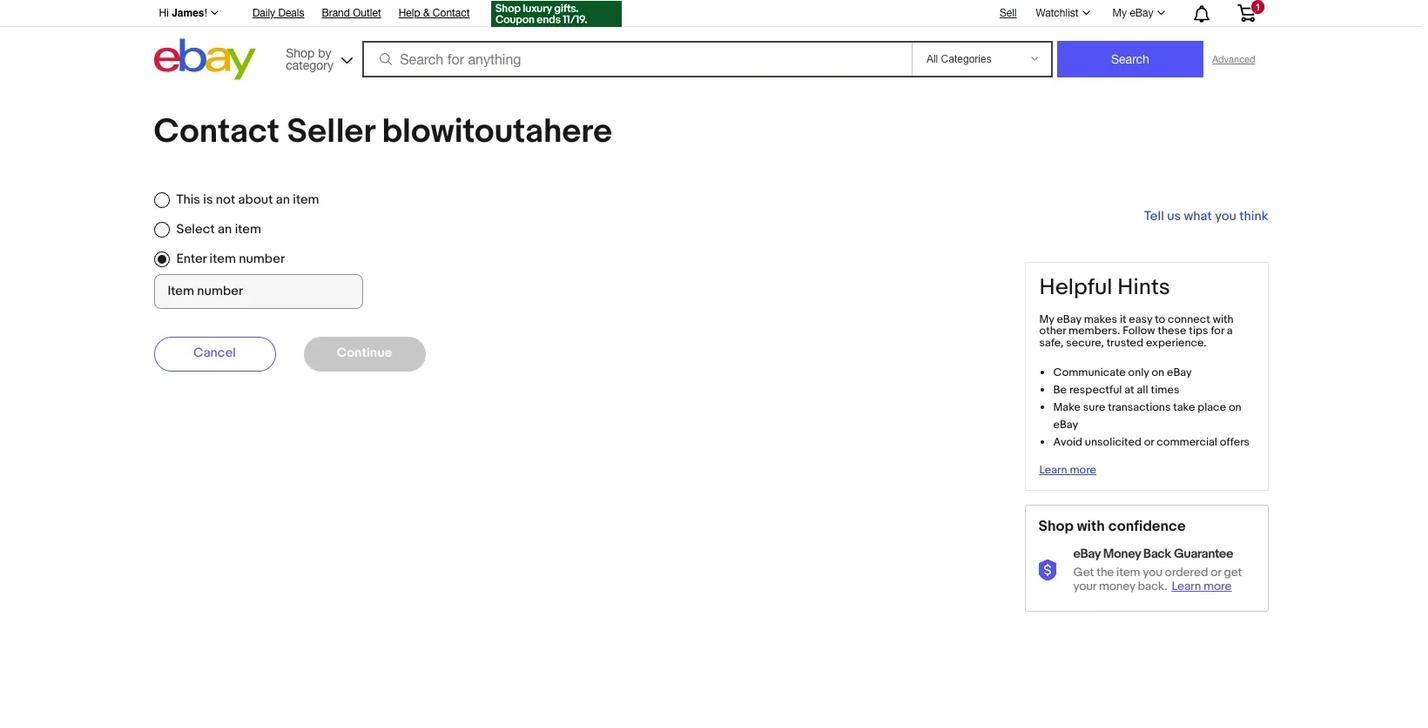Task type: vqa. For each thing, say whether or not it's contained in the screenshot.
topmost you
yes



Task type: describe. For each thing, give the bounding box(es) containing it.
contact inside "account" navigation
[[433, 7, 470, 19]]

you for think
[[1215, 208, 1237, 225]]

sure
[[1083, 401, 1105, 415]]

shop by category button
[[278, 39, 356, 76]]

your
[[1073, 579, 1096, 594]]

my for my ebay
[[1113, 7, 1127, 19]]

0 vertical spatial learn more link
[[1039, 463, 1096, 477]]

outlet
[[353, 7, 381, 19]]

ebay inside my ebay makes it easy to connect with other members. follow these tips for a safe, secure, trusted experience.
[[1057, 312, 1081, 326]]

experience.
[[1146, 336, 1207, 350]]

you for ordered
[[1143, 565, 1162, 580]]

respectful
[[1069, 383, 1122, 397]]

watchlist
[[1036, 7, 1079, 19]]

back
[[1143, 546, 1171, 563]]

back.
[[1138, 579, 1167, 594]]

communicate only on ebay be respectful at all times make sure transactions take place on ebay avoid unsolicited or commercial offers
[[1053, 366, 1250, 449]]

safe,
[[1039, 336, 1064, 350]]

this is not about an item
[[176, 192, 319, 208]]

is
[[203, 192, 213, 208]]

confidence
[[1108, 518, 1186, 535]]

shop for shop by category
[[286, 46, 315, 60]]

think
[[1239, 208, 1268, 225]]

enter
[[176, 251, 207, 267]]

for
[[1211, 324, 1224, 338]]

what
[[1184, 208, 1212, 225]]

help & contact link
[[399, 4, 470, 24]]

unsolicited
[[1085, 435, 1142, 449]]

helpful
[[1039, 274, 1113, 301]]

brand
[[322, 7, 350, 19]]

communicate
[[1053, 366, 1126, 380]]

helpful hints
[[1039, 274, 1170, 301]]

ordered
[[1165, 565, 1208, 580]]

at
[[1125, 383, 1134, 397]]

cancel
[[193, 344, 236, 361]]

watchlist link
[[1026, 3, 1098, 24]]

ebay money back guarantee
[[1073, 546, 1233, 563]]

secure,
[[1066, 336, 1104, 350]]

ebay down make
[[1053, 418, 1078, 432]]

get the item you ordered or get your money back.
[[1073, 565, 1242, 594]]

my for my ebay makes it easy to connect with other members. follow these tips for a safe, secure, trusted experience.
[[1039, 312, 1054, 326]]

ebay up times
[[1167, 366, 1192, 380]]

get
[[1224, 565, 1242, 580]]

cancel link
[[154, 337, 276, 372]]

makes
[[1084, 312, 1117, 326]]

place
[[1198, 401, 1226, 415]]

transactions
[[1108, 401, 1171, 415]]

hi james !
[[159, 7, 207, 19]]

not
[[216, 192, 235, 208]]

select
[[176, 221, 215, 238]]

0 horizontal spatial contact
[[154, 111, 279, 152]]

1 horizontal spatial learn more link
[[1172, 579, 1236, 594]]

these
[[1158, 324, 1187, 338]]

shop for shop with confidence
[[1039, 518, 1074, 535]]

1 horizontal spatial an
[[276, 192, 290, 208]]

get
[[1073, 565, 1094, 580]]

1 vertical spatial on
[[1229, 401, 1242, 415]]

item right about
[[293, 192, 319, 208]]

tell
[[1144, 208, 1164, 225]]

0 vertical spatial learn
[[1039, 463, 1067, 477]]

enter item number
[[176, 251, 285, 267]]

help
[[399, 7, 420, 19]]

0 horizontal spatial with
[[1077, 518, 1105, 535]]

shop by category
[[286, 46, 333, 72]]

about
[[238, 192, 273, 208]]

follow
[[1123, 324, 1155, 338]]

continue
[[337, 344, 392, 361]]

daily deals
[[252, 7, 304, 19]]

with inside my ebay makes it easy to connect with other members. follow these tips for a safe, secure, trusted experience.
[[1213, 312, 1234, 326]]

tell us what you think link
[[1144, 208, 1268, 225]]

it
[[1120, 312, 1126, 326]]

easy
[[1129, 312, 1152, 326]]

members.
[[1069, 324, 1120, 338]]

take
[[1173, 401, 1195, 415]]

1
[[1255, 2, 1261, 12]]

make
[[1053, 401, 1081, 415]]

help & contact
[[399, 7, 470, 19]]

sell link
[[992, 7, 1025, 19]]

more for right the learn more link
[[1204, 579, 1232, 594]]

hints
[[1118, 274, 1170, 301]]



Task type: locate. For each thing, give the bounding box(es) containing it.
an right about
[[276, 192, 290, 208]]

seller
[[287, 111, 375, 152]]

by
[[318, 46, 331, 60]]

with details__icon image
[[1039, 560, 1059, 581]]

0 horizontal spatial you
[[1143, 565, 1162, 580]]

item inside get the item you ordered or get your money back.
[[1117, 565, 1140, 580]]

blowitoutahere
[[382, 111, 612, 152]]

0 vertical spatial more
[[1070, 463, 1096, 477]]

learn more down avoid
[[1039, 463, 1096, 477]]

!
[[204, 7, 207, 19]]

shop left by on the top of page
[[286, 46, 315, 60]]

0 horizontal spatial learn
[[1039, 463, 1067, 477]]

none submit inside shop by category 'banner'
[[1057, 41, 1204, 78]]

ebay right watchlist link
[[1130, 7, 1154, 19]]

with up money
[[1077, 518, 1105, 535]]

sell
[[1000, 7, 1017, 19]]

you down ebay money back guarantee
[[1143, 565, 1162, 580]]

on
[[1152, 366, 1164, 380], [1229, 401, 1242, 415]]

0 vertical spatial an
[[276, 192, 290, 208]]

on up times
[[1152, 366, 1164, 380]]

learn more link down the guarantee
[[1172, 579, 1236, 594]]

connect
[[1168, 312, 1210, 326]]

account navigation
[[149, 0, 1268, 30]]

0 vertical spatial on
[[1152, 366, 1164, 380]]

0 horizontal spatial shop
[[286, 46, 315, 60]]

0 vertical spatial you
[[1215, 208, 1237, 225]]

0 vertical spatial or
[[1144, 435, 1154, 449]]

my
[[1113, 7, 1127, 19], [1039, 312, 1054, 326]]

learn more for the learn more link to the top
[[1039, 463, 1096, 477]]

shop with confidence
[[1039, 518, 1186, 535]]

shop inside shop by category
[[286, 46, 315, 60]]

ebay up get
[[1073, 546, 1101, 563]]

my ebay link
[[1103, 3, 1173, 24]]

item down money
[[1117, 565, 1140, 580]]

1 vertical spatial learn more
[[1172, 579, 1232, 594]]

us
[[1167, 208, 1181, 225]]

or right unsolicited
[[1144, 435, 1154, 449]]

advanced link
[[1204, 42, 1264, 77]]

1 vertical spatial an
[[218, 221, 232, 238]]

0 vertical spatial learn more
[[1039, 463, 1096, 477]]

offers
[[1220, 435, 1250, 449]]

my right watchlist link
[[1113, 7, 1127, 19]]

money
[[1099, 579, 1135, 594]]

0 horizontal spatial learn more
[[1039, 463, 1096, 477]]

hi
[[159, 7, 169, 19]]

select an item
[[176, 221, 261, 238]]

item down select an item
[[210, 251, 236, 267]]

more for the learn more link to the top
[[1070, 463, 1096, 477]]

1 horizontal spatial learn more
[[1172, 579, 1232, 594]]

you inside get the item you ordered or get your money back.
[[1143, 565, 1162, 580]]

0 horizontal spatial more
[[1070, 463, 1096, 477]]

more down avoid
[[1070, 463, 1096, 477]]

1 horizontal spatial learn
[[1172, 579, 1201, 594]]

None submit
[[1057, 41, 1204, 78]]

0 horizontal spatial an
[[218, 221, 232, 238]]

my ebay
[[1113, 7, 1154, 19]]

1 horizontal spatial you
[[1215, 208, 1237, 225]]

this
[[176, 192, 200, 208]]

daily
[[252, 7, 275, 19]]

0 vertical spatial shop
[[286, 46, 315, 60]]

my inside "account" navigation
[[1113, 7, 1127, 19]]

advanced
[[1212, 54, 1255, 64]]

or inside 'communicate only on ebay be respectful at all times make sure transactions take place on ebay avoid unsolicited or commercial offers'
[[1144, 435, 1154, 449]]

brand outlet
[[322, 7, 381, 19]]

an right select
[[218, 221, 232, 238]]

or inside get the item you ordered or get your money back.
[[1211, 565, 1221, 580]]

learn more link
[[1039, 463, 1096, 477], [1172, 579, 1236, 594]]

other
[[1039, 324, 1066, 338]]

1 vertical spatial my
[[1039, 312, 1054, 326]]

Search for anything text field
[[365, 43, 908, 76]]

1 horizontal spatial my
[[1113, 7, 1127, 19]]

guarantee
[[1174, 546, 1233, 563]]

my up safe, at top
[[1039, 312, 1054, 326]]

learn more for right the learn more link
[[1172, 579, 1232, 594]]

avoid
[[1053, 435, 1083, 449]]

commercial
[[1157, 435, 1217, 449]]

with
[[1213, 312, 1234, 326], [1077, 518, 1105, 535]]

the
[[1097, 565, 1114, 580]]

0 horizontal spatial or
[[1144, 435, 1154, 449]]

my inside my ebay makes it easy to connect with other members. follow these tips for a safe, secure, trusted experience.
[[1039, 312, 1054, 326]]

number
[[239, 251, 285, 267]]

1 horizontal spatial or
[[1211, 565, 1221, 580]]

contact seller blowitoutahere
[[154, 111, 612, 152]]

1 vertical spatial you
[[1143, 565, 1162, 580]]

james
[[172, 7, 204, 19]]

0 vertical spatial contact
[[433, 7, 470, 19]]

or
[[1144, 435, 1154, 449], [1211, 565, 1221, 580]]

all
[[1137, 383, 1148, 397]]

learn right back.
[[1172, 579, 1201, 594]]

learn down avoid
[[1039, 463, 1067, 477]]

1 vertical spatial with
[[1077, 518, 1105, 535]]

1 link
[[1227, 0, 1266, 25]]

a
[[1227, 324, 1233, 338]]

1 vertical spatial shop
[[1039, 518, 1074, 535]]

contact up is
[[154, 111, 279, 152]]

tips
[[1189, 324, 1208, 338]]

&
[[423, 7, 430, 19]]

tell us what you think
[[1144, 208, 1268, 225]]

or left get at right bottom
[[1211, 565, 1221, 580]]

ebay
[[1130, 7, 1154, 19], [1057, 312, 1081, 326], [1167, 366, 1192, 380], [1053, 418, 1078, 432], [1073, 546, 1101, 563]]

you right what
[[1215, 208, 1237, 225]]

contact right &
[[433, 7, 470, 19]]

shop up with details__icon
[[1039, 518, 1074, 535]]

learn more link down avoid
[[1039, 463, 1096, 477]]

0 horizontal spatial my
[[1039, 312, 1054, 326]]

0 horizontal spatial learn more link
[[1039, 463, 1096, 477]]

1 vertical spatial more
[[1204, 579, 1232, 594]]

1 vertical spatial contact
[[154, 111, 279, 152]]

times
[[1151, 383, 1180, 397]]

to
[[1155, 312, 1165, 326]]

only
[[1128, 366, 1149, 380]]

category
[[286, 58, 333, 72]]

0 vertical spatial my
[[1113, 7, 1127, 19]]

1 horizontal spatial shop
[[1039, 518, 1074, 535]]

be
[[1053, 383, 1067, 397]]

deals
[[278, 7, 304, 19]]

learn more
[[1039, 463, 1096, 477], [1172, 579, 1232, 594]]

1 vertical spatial learn more link
[[1172, 579, 1236, 594]]

item down "this is not about an item"
[[235, 221, 261, 238]]

1 horizontal spatial with
[[1213, 312, 1234, 326]]

1 vertical spatial learn
[[1172, 579, 1201, 594]]

1 horizontal spatial on
[[1229, 401, 1242, 415]]

learn more down the guarantee
[[1172, 579, 1232, 594]]

get the coupon image
[[491, 1, 621, 27]]

contact
[[433, 7, 470, 19], [154, 111, 279, 152]]

ebay inside "account" navigation
[[1130, 7, 1154, 19]]

on right place on the right bottom of the page
[[1229, 401, 1242, 415]]

more down the guarantee
[[1204, 579, 1232, 594]]

0 vertical spatial with
[[1213, 312, 1234, 326]]

you
[[1215, 208, 1237, 225], [1143, 565, 1162, 580]]

money
[[1103, 546, 1141, 563]]

trusted
[[1107, 336, 1144, 350]]

1 vertical spatial or
[[1211, 565, 1221, 580]]

learn
[[1039, 463, 1067, 477], [1172, 579, 1201, 594]]

ebay up secure,
[[1057, 312, 1081, 326]]

with right tips
[[1213, 312, 1234, 326]]

1 horizontal spatial contact
[[433, 7, 470, 19]]

shop
[[286, 46, 315, 60], [1039, 518, 1074, 535]]

continue link
[[304, 337, 425, 372]]

shop by category banner
[[149, 0, 1268, 84]]

1 horizontal spatial more
[[1204, 579, 1232, 594]]

None text field
[[154, 274, 363, 309]]

0 horizontal spatial on
[[1152, 366, 1164, 380]]

daily deals link
[[252, 4, 304, 24]]

my ebay makes it easy to connect with other members. follow these tips for a safe, secure, trusted experience.
[[1039, 312, 1234, 350]]



